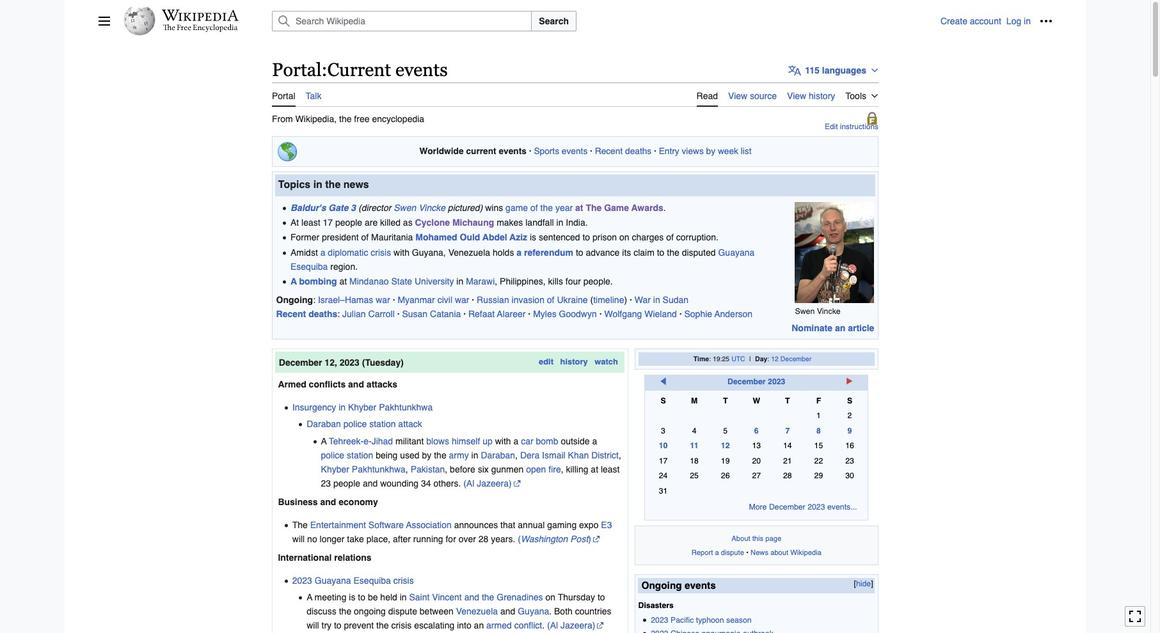 Task type: describe. For each thing, give the bounding box(es) containing it.
Search search field
[[257, 11, 941, 31]]

1 horizontal spatial by
[[706, 146, 716, 156]]

fire
[[549, 464, 561, 475]]

log in link
[[1007, 16, 1031, 26]]

between
[[420, 607, 454, 617]]

recent deaths
[[595, 146, 652, 156]]

armed conflict link
[[487, 621, 542, 631]]

0 horizontal spatial daraban
[[307, 419, 341, 430]]

2 war from the left
[[455, 295, 469, 305]]

22
[[815, 457, 823, 466]]

washington
[[521, 534, 568, 544]]

is inside december 12 region
[[349, 593, 356, 603]]

worldwide current events link
[[420, 146, 527, 156]]

december 2023
[[728, 378, 786, 387]]

russian invasion of ukraine timeline
[[477, 295, 624, 305]]

esequiba inside december 12 region
[[354, 576, 391, 586]]

to left be
[[358, 593, 365, 603]]

, right "khan"
[[619, 450, 621, 461]]

will inside the entertainment software association announces that annual gaming expo e3 will no longer take place, after running for over 28 years. ( washington post )
[[292, 534, 305, 544]]

to inside "on thursday to discuss the ongoing dispute between"
[[598, 593, 605, 603]]

article
[[848, 323, 875, 334]]

1 horizontal spatial 23
[[846, 457, 854, 466]]

nominate an article
[[792, 323, 875, 334]]

events right current
[[499, 146, 527, 156]]

log
[[1007, 16, 1022, 26]]

amidst a diplomatic crisis with guyana, venezuela holds a referendum to advance its claim to the disputed
[[291, 248, 718, 258]]

baldur's gate 3 link
[[291, 203, 356, 213]]

wolfgang wieland
[[605, 309, 677, 320]]

utc link
[[732, 356, 746, 363]]

events down search wikipedia search field
[[396, 60, 448, 80]]

to right claim
[[657, 248, 665, 258]]

as
[[403, 218, 413, 228]]

0 vertical spatial (al
[[464, 478, 475, 489]]

at inside the 'baldur's gate 3 (director swen vincke pictured) wins game of the year at the game awards . at least 17 people are killed as cyclone michaung makes landfall in india. former president of mauritania mohamed ould abdel aziz is sentenced to prison on charges of corruption.'
[[575, 203, 583, 213]]

abdel
[[483, 233, 507, 243]]

115
[[805, 65, 820, 75]]

deaths for recent deaths :
[[309, 309, 338, 320]]

by inside a tehreek-e-jihad militant blows himself up with a car bomb outside a police station being used by the army in daraban , dera ismail khan district , khyber pakhtunkhwa , pakistan , before six gunmen open fire
[[422, 450, 432, 461]]

(director
[[358, 203, 391, 213]]

portal for portal : current events
[[272, 60, 322, 80]]

•
[[746, 549, 749, 558]]

view for view source
[[728, 91, 748, 101]]

the up venezuela link
[[482, 593, 494, 603]]

game
[[506, 203, 528, 213]]

open fire link
[[526, 464, 561, 475]]

2 vertical spatial december
[[769, 503, 806, 512]]

the inside a tehreek-e-jihad militant blows himself up with a car bomb outside a police station being used by the army in daraban , dera ismail khan district , khyber pakhtunkhwa , pakistan , before six gunmen open fire
[[434, 450, 447, 461]]

ongoing
[[354, 607, 386, 617]]

the inside . both countries will try to prevent the crisis escalating into an
[[376, 621, 389, 631]]

myles
[[533, 309, 557, 320]]

a meeting is to be held in saint vincent and the grenadines
[[307, 593, 543, 603]]

guayana inside december 12 region
[[315, 576, 351, 586]]

armed
[[278, 380, 306, 390]]

1 vertical spatial (al jazeera) link
[[547, 621, 605, 631]]

army link
[[449, 450, 469, 461]]

0 horizontal spatial 12
[[721, 442, 730, 451]]

0 vertical spatial police
[[344, 419, 367, 430]]

entertainment software association link
[[310, 520, 452, 530]]

talk link
[[306, 83, 322, 105]]

7
[[786, 427, 790, 436]]

16
[[846, 442, 854, 451]]

globe icon image
[[277, 141, 298, 162]]

view source
[[728, 91, 777, 101]]

0 vertical spatial station
[[369, 419, 396, 430]]

and up venezuela link
[[464, 593, 479, 603]]

the free encyclopedia image
[[163, 24, 238, 33]]

a down aziz
[[517, 248, 522, 258]]

events right sports
[[562, 146, 588, 156]]

wolfgang
[[605, 309, 642, 320]]

is inside the 'baldur's gate 3 (director swen vincke pictured) wins game of the year at the game awards . at least 17 people are killed as cyclone michaung makes landfall in india. former president of mauritania mohamed ould abdel aziz is sentenced to prison on charges of corruption.'
[[530, 233, 536, 243]]

0 horizontal spatial recent deaths link
[[276, 309, 338, 320]]

1 s from the left
[[661, 397, 666, 406]]

blows
[[426, 436, 449, 446]]

a for a bombing at mindanao state university in marawi , philippines, kills four people.
[[291, 277, 297, 287]]

relations
[[334, 553, 372, 563]]

a for a meeting is to be held in saint vincent and the grenadines
[[307, 593, 312, 603]]

from
[[272, 114, 293, 124]]

after
[[393, 534, 411, 544]]

edit instructions
[[825, 123, 879, 132]]

0 horizontal spatial (al jazeera) link
[[464, 478, 521, 489]]

23 inside , killing at least 23 people and wounding 34 others.
[[321, 478, 331, 489]]

1 vertical spatial december
[[728, 378, 766, 387]]

the left disputed
[[667, 248, 680, 258]]

21
[[783, 457, 792, 466]]

ukraine
[[557, 295, 588, 305]]

1 horizontal spatial 28
[[783, 472, 792, 481]]

(tuesday)
[[362, 358, 404, 368]]

watch
[[595, 357, 618, 367]]

0 vertical spatial december
[[781, 356, 812, 363]]

about this page link
[[732, 534, 782, 543]]

language progressive image
[[789, 64, 802, 77]]

others.
[[434, 478, 461, 489]]

17 inside the 'baldur's gate 3 (director swen vincke pictured) wins game of the year at the game awards . at least 17 people are killed as cyclone michaung makes landfall in india. former president of mauritania mohamed ould abdel aziz is sentenced to prison on charges of corruption.'
[[323, 218, 333, 228]]

on inside the 'baldur's gate 3 (director swen vincke pictured) wins game of the year at the game awards . at least 17 people are killed as cyclone michaung makes landfall in india. former president of mauritania mohamed ould abdel aziz is sentenced to prison on charges of corruption.'
[[620, 233, 630, 243]]

topics in the news region
[[272, 171, 879, 340]]

war
[[635, 295, 651, 305]]

police station link
[[321, 450, 373, 461]]

myles goodwyn link
[[533, 309, 597, 320]]

view history link
[[787, 83, 836, 105]]

district
[[592, 450, 619, 461]]

e3 link
[[601, 520, 612, 530]]

31
[[659, 487, 668, 496]]

of down "are"
[[361, 233, 369, 243]]

israel–hamas
[[318, 295, 373, 305]]

34
[[421, 478, 431, 489]]

khan
[[568, 450, 589, 461]]

, down used
[[406, 464, 408, 475]]

michaung
[[452, 218, 494, 228]]

2023 down 12 december link
[[768, 378, 786, 387]]

0 vertical spatial history
[[809, 91, 836, 101]]

the inside the 'baldur's gate 3 (director swen vincke pictured) wins game of the year at the game awards . at least 17 people are killed as cyclone michaung makes landfall in india. former president of mauritania mohamed ould abdel aziz is sentenced to prison on charges of corruption.'
[[541, 203, 553, 213]]

8
[[817, 427, 821, 436]]

encyclopedia
[[372, 114, 424, 124]]

at for a bombing at mindanao state university in marawi , philippines, kills four people.
[[340, 277, 347, 287]]

december 12, 2023
[[279, 358, 360, 368]]

the inside "on thursday to discuss the ongoing dispute between"
[[339, 607, 352, 617]]

0 vertical spatial khyber
[[348, 403, 377, 413]]

least inside , killing at least 23 people and wounding 34 others.
[[601, 464, 620, 475]]

the inside the 'baldur's gate 3 (director swen vincke pictured) wins game of the year at the game awards . at least 17 people are killed as cyclone michaung makes landfall in india. former president of mauritania mohamed ould abdel aziz is sentenced to prison on charges of corruption.'
[[586, 203, 602, 213]]

venezuela inside "topics in the news" region
[[448, 248, 490, 258]]

: for time
[[709, 356, 711, 363]]

annual
[[518, 520, 545, 530]]

(al jazeera)
[[464, 478, 512, 489]]

fullscreen image
[[1129, 611, 1142, 624]]

topics
[[278, 179, 311, 191]]

mauritania
[[371, 233, 413, 243]]

1 vertical spatial 17
[[659, 457, 668, 466]]

makes
[[497, 218, 523, 228]]

association
[[406, 520, 452, 530]]

in up baldur's gate 3 link
[[313, 179, 323, 191]]

tools
[[846, 91, 867, 101]]

personal tools navigation
[[941, 11, 1057, 31]]

13
[[752, 442, 761, 451]]

topics in the news
[[278, 179, 369, 191]]

portal : current events
[[272, 60, 448, 80]]

station inside a tehreek-e-jihad militant blows himself up with a car bomb outside a police station being used by the army in daraban , dera ismail khan district , khyber pakhtunkhwa , pakistan , before six gunmen open fire
[[347, 450, 373, 461]]

israel–hamas war link
[[318, 295, 390, 305]]

2
[[848, 412, 852, 421]]

daraban inside a tehreek-e-jihad militant blows himself up with a car bomb outside a police station being used by the army in daraban , dera ismail khan district , khyber pakhtunkhwa , pakistan , before six gunmen open fire
[[481, 450, 515, 461]]

1 vertical spatial 3
[[661, 427, 666, 436]]

, up others.
[[445, 464, 448, 475]]

news
[[344, 179, 369, 191]]

myanmar
[[398, 295, 435, 305]]

history inside december 12 region
[[560, 357, 588, 367]]

0 vertical spatial jazeera)
[[477, 478, 512, 489]]

in right held
[[400, 593, 407, 603]]

tehreek-e-jihad link
[[329, 436, 393, 446]]

1 horizontal spatial vincke
[[817, 306, 841, 316]]

crisis inside . both countries will try to prevent the crisis escalating into an
[[391, 621, 412, 631]]

1 vertical spatial jazeera)
[[561, 621, 596, 631]]

philippines,
[[500, 277, 546, 287]]

. inside . both countries will try to prevent the crisis escalating into an
[[549, 607, 552, 617]]

ongoing for ongoing events
[[642, 580, 682, 592]]

grenadines
[[497, 593, 543, 603]]

2 t from the left
[[785, 397, 790, 406]]

saint
[[409, 593, 430, 603]]

wolfgang wieland link
[[605, 309, 677, 320]]

wounding
[[380, 478, 419, 489]]

with inside "topics in the news" region
[[394, 248, 410, 258]]

police inside a tehreek-e-jihad militant blows himself up with a car bomb outside a police station being used by the army in daraban , dera ismail khan district , khyber pakhtunkhwa , pakistan , before six gunmen open fire
[[321, 450, 344, 461]]

about
[[732, 534, 751, 543]]

international relations
[[278, 553, 372, 563]]

◀ link
[[660, 378, 668, 387]]

the up gate
[[325, 179, 341, 191]]

1 horizontal spatial (al
[[547, 621, 558, 631]]

menu image
[[98, 15, 111, 28]]

in inside personal tools navigation
[[1024, 16, 1031, 26]]

esequiba inside the 'guayana esequiba'
[[291, 262, 328, 272]]

edit link
[[539, 357, 554, 367]]

swen inside the 'baldur's gate 3 (director swen vincke pictured) wins game of the year at the game awards . at least 17 people are killed as cyclone michaung makes landfall in india. former president of mauritania mohamed ould abdel aziz is sentenced to prison on charges of corruption.'
[[394, 203, 416, 213]]

people inside , killing at least 23 people and wounding 34 others.
[[333, 478, 360, 489]]

longer
[[320, 534, 345, 544]]

to inside . both countries will try to prevent the crisis escalating into an
[[334, 621, 342, 631]]

2023 left events...
[[808, 503, 825, 512]]

corruption.
[[676, 233, 719, 243]]

f
[[817, 397, 821, 406]]

at for , killing at least 23 people and wounding 34 others.
[[591, 464, 599, 475]]

0 vertical spatial 12
[[771, 356, 779, 363]]

12 december link
[[771, 356, 812, 363]]



Task type: locate. For each thing, give the bounding box(es) containing it.
1 horizontal spatial war
[[455, 295, 469, 305]]

1 horizontal spatial 3
[[661, 427, 666, 436]]

swen up nominate
[[795, 306, 815, 316]]

in left marawi
[[457, 277, 464, 287]]

sports
[[534, 146, 559, 156]]

s down ◀ link
[[661, 397, 666, 406]]

history right edit link
[[560, 357, 588, 367]]

recent deaths link down ongoing :
[[276, 309, 338, 320]]

1 vertical spatial pakhtunkhwa
[[352, 464, 406, 475]]

events down the report
[[685, 580, 716, 592]]

history down 115
[[809, 91, 836, 101]]

attacks
[[367, 380, 398, 390]]

1 vertical spatial recent
[[276, 309, 306, 320]]

to up countries on the bottom of page
[[598, 593, 605, 603]]

saint vincent and the grenadines link
[[409, 593, 543, 603]]

a up the district at the bottom right of page
[[592, 436, 597, 446]]

2023 down the disasters
[[651, 616, 669, 625]]

28 inside the entertainment software association announces that annual gaming expo e3 will no longer take place, after running for over 28 years. ( washington post )
[[479, 534, 489, 544]]

0 vertical spatial guayana
[[718, 248, 755, 258]]

view history
[[787, 91, 836, 101]]

0 horizontal spatial t
[[723, 397, 728, 406]]

0 vertical spatial 17
[[323, 218, 333, 228]]

history
[[809, 91, 836, 101], [560, 357, 588, 367]]

nominate an article link
[[792, 323, 875, 334]]

. inside the 'baldur's gate 3 (director swen vincke pictured) wins game of the year at the game awards . at least 17 people are killed as cyclone michaung makes landfall in india. former president of mauritania mohamed ould abdel aziz is sentenced to prison on charges of corruption.'
[[664, 203, 666, 213]]

vincke up nominate an article at the bottom right of page
[[817, 306, 841, 316]]

dispute inside "on thursday to discuss the ongoing dispute between"
[[388, 607, 417, 617]]

recent for recent deaths :
[[276, 309, 306, 320]]

of up myles
[[547, 295, 555, 305]]

pakhtunkhwa inside a tehreek-e-jihad militant blows himself up with a car bomb outside a police station being used by the army in daraban , dera ismail khan district , khyber pakhtunkhwa , pakistan , before six gunmen open fire
[[352, 464, 406, 475]]

to left advance
[[576, 248, 584, 258]]

1 vertical spatial 28
[[479, 534, 489, 544]]

deaths for recent deaths
[[625, 146, 652, 156]]

t
[[723, 397, 728, 406], [785, 397, 790, 406]]

tehreek-
[[329, 436, 364, 446]]

1 vertical spatial people
[[333, 478, 360, 489]]

1 horizontal spatial is
[[530, 233, 536, 243]]

0 horizontal spatial with
[[394, 248, 410, 258]]

four
[[566, 277, 581, 287]]

civil
[[438, 295, 453, 305]]

1 t from the left
[[723, 397, 728, 406]]

0 horizontal spatial s
[[661, 397, 666, 406]]

at inside , killing at least 23 people and wounding 34 others.
[[591, 464, 599, 475]]

cyclone michaung link
[[415, 218, 494, 228]]

, inside "topics in the news" region
[[495, 277, 497, 287]]

s up the 2 on the bottom
[[847, 397, 853, 406]]

on up both
[[546, 593, 556, 603]]

its
[[622, 248, 631, 258]]

at up india. in the top of the page
[[575, 203, 583, 213]]

no
[[307, 534, 317, 544]]

1 horizontal spatial view
[[787, 91, 807, 101]]

1 vertical spatial is
[[349, 593, 356, 603]]

julian carroll
[[343, 309, 395, 320]]

e-
[[364, 436, 372, 446]]

crisis for diplomatic
[[371, 248, 391, 258]]

1 vertical spatial station
[[347, 450, 373, 461]]

1 portal from the top
[[272, 60, 322, 80]]

recent inside "topics in the news" region
[[276, 309, 306, 320]]

view source link
[[728, 83, 777, 105]]

0 vertical spatial vincke
[[419, 203, 445, 213]]

years.
[[491, 534, 516, 544]]

guyana,
[[412, 248, 446, 258]]

december right day
[[781, 356, 812, 363]]

to right the try
[[334, 621, 342, 631]]

1 vertical spatial on
[[546, 593, 556, 603]]

: for ongoing
[[313, 295, 316, 305]]

used
[[400, 450, 420, 461]]

23
[[846, 457, 854, 466], [321, 478, 331, 489]]

post
[[570, 534, 588, 544]]

at down region.
[[340, 277, 347, 287]]

venezuela inside december 12 region
[[456, 607, 498, 617]]

0 horizontal spatial least
[[302, 218, 320, 228]]

on inside "on thursday to discuss the ongoing dispute between"
[[546, 593, 556, 603]]

in inside a tehreek-e-jihad militant blows himself up with a car bomb outside a police station being used by the army in daraban , dera ismail khan district , khyber pakhtunkhwa , pakistan , before six gunmen open fire
[[471, 450, 478, 461]]

0 vertical spatial recent deaths link
[[595, 146, 652, 156]]

station down tehreek-e-jihad link
[[347, 450, 373, 461]]

ongoing link
[[276, 295, 313, 305]]

pakhtunkhwa down being
[[352, 464, 406, 475]]

0 vertical spatial at
[[575, 203, 583, 213]]

the left free
[[339, 114, 352, 124]]

1 vertical spatial vincke
[[817, 306, 841, 316]]

0 vertical spatial least
[[302, 218, 320, 228]]

esequiba up be
[[354, 576, 391, 586]]

1 vertical spatial daraban
[[481, 450, 515, 461]]

page protected image
[[866, 112, 879, 125]]

jazeera) down six
[[477, 478, 512, 489]]

1 horizontal spatial swen
[[795, 306, 815, 316]]

. left both
[[549, 607, 552, 617]]

worldwide current events
[[420, 146, 527, 156]]

1 vertical spatial least
[[601, 464, 620, 475]]

1 horizontal spatial with
[[495, 436, 511, 446]]

claim
[[634, 248, 655, 258]]

1 horizontal spatial recent
[[595, 146, 623, 156]]

14
[[783, 442, 792, 451]]

is right aziz
[[530, 233, 536, 243]]

crisis inside "topics in the news" region
[[371, 248, 391, 258]]

0 vertical spatial pakhtunkhwa
[[379, 403, 433, 413]]

crisis up held
[[394, 576, 414, 586]]

1 horizontal spatial deaths
[[625, 146, 652, 156]]

create
[[941, 16, 968, 26]]

Search Wikipedia search field
[[272, 11, 532, 31]]

29
[[815, 472, 823, 481]]

sophie anderson link
[[685, 309, 753, 320]]

1 horizontal spatial 17
[[659, 457, 668, 466]]

0 horizontal spatial 23
[[321, 478, 331, 489]]

28 down the 21
[[783, 472, 792, 481]]

a up 'discuss'
[[307, 593, 312, 603]]

swen vincke in april 2018 image
[[795, 203, 875, 304]]

the inside the entertainment software association announces that annual gaming expo e3 will no longer take place, after running for over 28 years. ( washington post )
[[292, 520, 308, 530]]

ongoing for ongoing :
[[276, 295, 313, 305]]

ongoing events region
[[635, 575, 879, 634]]

0 horizontal spatial recent
[[276, 309, 306, 320]]

will left the try
[[307, 621, 319, 631]]

charges
[[632, 233, 664, 243]]

0 horizontal spatial history
[[560, 357, 588, 367]]

of right charges
[[666, 233, 674, 243]]

(al jazeera) link down six
[[464, 478, 521, 489]]

with inside a tehreek-e-jihad militant blows himself up with a car bomb outside a police station being used by the army in daraban , dera ismail khan district , khyber pakhtunkhwa , pakistan , before six gunmen open fire
[[495, 436, 511, 446]]

0 horizontal spatial ongoing
[[276, 295, 313, 305]]

a inside "topics in the news" region
[[291, 277, 297, 287]]

19:25
[[713, 356, 730, 363]]

10
[[659, 442, 668, 451]]

the entertainment software association announces that annual gaming expo e3 will no longer take place, after running for over 28 years. ( washington post )
[[292, 520, 612, 544]]

a for a tehreek-e-jihad militant blows himself up with a car bomb outside a police station being used by the army in daraban , dera ismail khan district , khyber pakhtunkhwa , pakistan , before six gunmen open fire
[[321, 436, 327, 446]]

esequiba
[[291, 262, 328, 272], [354, 576, 391, 586]]

least down the district at the bottom right of page
[[601, 464, 620, 475]]

1 horizontal spatial jazeera)
[[561, 621, 596, 631]]

0 horizontal spatial swen
[[394, 203, 416, 213]]

1 vertical spatial recent deaths link
[[276, 309, 338, 320]]

12 up the 19
[[721, 442, 730, 451]]

e3
[[601, 520, 612, 530]]

23 up business and economy
[[321, 478, 331, 489]]

1 vertical spatial police
[[321, 450, 344, 461]]

carroll
[[368, 309, 395, 320]]

1 horizontal spatial on
[[620, 233, 630, 243]]

0 vertical spatial by
[[706, 146, 716, 156]]

0 horizontal spatial vincke
[[419, 203, 445, 213]]

events inside region
[[685, 580, 716, 592]]

the up india. in the top of the page
[[586, 203, 602, 213]]

hide
[[856, 580, 871, 589]]

december 12 region
[[272, 349, 628, 634]]

portal for portal
[[272, 91, 295, 101]]

1 vertical spatial a
[[321, 436, 327, 446]]

dispute inside about this page report a dispute • news about wikipedia
[[721, 549, 744, 558]]

take
[[347, 534, 364, 544]]

(al
[[464, 478, 475, 489], [547, 621, 558, 631]]

a right amidst
[[320, 248, 325, 258]]

time
[[694, 356, 709, 363]]

december up w
[[728, 378, 766, 387]]

russian
[[477, 295, 509, 305]]

time : 19:25 utc | day : 12 december
[[694, 356, 812, 363]]

: for portal
[[322, 60, 327, 80]]

ongoing up recent deaths :
[[276, 295, 313, 305]]

1 horizontal spatial t
[[785, 397, 790, 406]]

2 horizontal spatial a
[[321, 436, 327, 446]]

1 horizontal spatial s
[[847, 397, 853, 406]]

2 view from the left
[[787, 91, 807, 101]]

holds
[[493, 248, 514, 258]]

0 vertical spatial ongoing
[[276, 295, 313, 305]]

create account log in
[[941, 16, 1031, 26]]

0 vertical spatial people
[[335, 218, 362, 228]]

0 vertical spatial venezuela
[[448, 248, 490, 258]]

, inside , killing at least 23 people and wounding 34 others.
[[561, 464, 564, 475]]

guayana esequiba
[[291, 248, 755, 272]]

source
[[750, 91, 777, 101]]

police down tehreek-
[[321, 450, 344, 461]]

6
[[755, 427, 759, 436]]

main content
[[98, 58, 1053, 634]]

2 vertical spatial at
[[591, 464, 599, 475]]

deaths inside "topics in the news" region
[[309, 309, 338, 320]]

0 vertical spatial 23
[[846, 457, 854, 466]]

. up charges
[[664, 203, 666, 213]]

to inside the 'baldur's gate 3 (director swen vincke pictured) wins game of the year at the game awards . at least 17 people are killed as cyclone michaung makes landfall in india. former president of mauritania mohamed ould abdel aziz is sentenced to prison on charges of corruption.'
[[583, 233, 590, 243]]

1 vertical spatial by
[[422, 450, 432, 461]]

season
[[727, 616, 752, 625]]

0 horizontal spatial on
[[546, 593, 556, 603]]

people up president
[[335, 218, 362, 228]]

0 vertical spatial 3
[[351, 203, 356, 213]]

state
[[391, 277, 412, 287]]

0 horizontal spatial a
[[291, 277, 297, 287]]

1 horizontal spatial least
[[601, 464, 620, 475]]

to down india. in the top of the page
[[583, 233, 590, 243]]

portal up the portal link
[[272, 60, 322, 80]]

will left no at left
[[292, 534, 305, 544]]

marawi link
[[466, 277, 495, 287]]

and up the armed conflict link
[[501, 607, 515, 617]]

17 down 10 link
[[659, 457, 668, 466]]

this
[[753, 534, 764, 543]]

0 vertical spatial swen
[[394, 203, 416, 213]]

julian
[[343, 309, 366, 320]]

announces
[[454, 520, 498, 530]]

the up landfall
[[541, 203, 553, 213]]

in
[[1024, 16, 1031, 26], [313, 179, 323, 191], [557, 218, 564, 228], [457, 277, 464, 287], [653, 295, 660, 305], [339, 403, 346, 413], [471, 450, 478, 461], [400, 593, 407, 603]]

least inside the 'baldur's gate 3 (director swen vincke pictured) wins game of the year at the game awards . at least 17 people are killed as cyclone michaung makes landfall in india. former president of mauritania mohamed ould abdel aziz is sentenced to prison on charges of corruption.'
[[302, 218, 320, 228]]

vincke inside the 'baldur's gate 3 (director swen vincke pictured) wins game of the year at the game awards . at least 17 people are killed as cyclone michaung makes landfall in india. former president of mauritania mohamed ould abdel aziz is sentenced to prison on charges of corruption.'
[[419, 203, 445, 213]]

and up insurgency in khyber pakhtunkhwa link
[[348, 380, 364, 390]]

a left "car"
[[514, 436, 519, 446]]

venezuela down saint vincent and the grenadines link
[[456, 607, 498, 617]]

1 horizontal spatial 12
[[771, 356, 779, 363]]

1 horizontal spatial ongoing
[[642, 580, 682, 592]]

23 down 16
[[846, 457, 854, 466]]

0 horizontal spatial view
[[728, 91, 748, 101]]

a diplomatic crisis link
[[320, 248, 391, 258]]

with down 'mauritania'
[[394, 248, 410, 258]]

army
[[449, 450, 469, 461]]

1 vertical spatial an
[[474, 621, 484, 631]]

0 vertical spatial deaths
[[625, 146, 652, 156]]

ongoing inside "topics in the news" region
[[276, 295, 313, 305]]

sports events link
[[534, 146, 588, 156]]

war right civil
[[455, 295, 469, 305]]

venezuela down the ould on the left top
[[448, 248, 490, 258]]

0 horizontal spatial dispute
[[388, 607, 417, 617]]

0 vertical spatial with
[[394, 248, 410, 258]]

1 vertical spatial .
[[549, 607, 552, 617]]

2023 inside december 12 region
[[292, 576, 312, 586]]

12 right day
[[771, 356, 779, 363]]

in right 'log' on the top of the page
[[1024, 16, 1031, 26]]

, up russian
[[495, 277, 497, 287]]

1 vertical spatial guayana
[[315, 576, 351, 586]]

khyber
[[348, 403, 377, 413], [321, 464, 349, 475]]

recent deaths :
[[276, 309, 343, 320]]

, left the killing
[[561, 464, 564, 475]]

war in sudan link
[[635, 295, 689, 305]]

wikipedia image
[[162, 10, 239, 21]]

the
[[586, 203, 602, 213], [292, 520, 308, 530]]

view down language progressive image
[[787, 91, 807, 101]]

baldur's gate 3 (director swen vincke pictured) wins game of the year at the game awards . at least 17 people are killed as cyclone michaung makes landfall in india. former president of mauritania mohamed ould abdel aziz is sentenced to prison on charges of corruption.
[[291, 203, 719, 243]]

jazeera) down both
[[561, 621, 596, 631]]

1 horizontal spatial esequiba
[[354, 576, 391, 586]]

1 vertical spatial esequiba
[[354, 576, 391, 586]]

of up landfall
[[531, 203, 538, 213]]

0 horizontal spatial at
[[340, 277, 347, 287]]

1 vertical spatial with
[[495, 436, 511, 446]]

0 vertical spatial portal
[[272, 60, 322, 80]]

on thursday to discuss the ongoing dispute between
[[307, 593, 605, 617]]

pictured)
[[448, 203, 483, 213]]

17 down baldur's gate 3 link
[[323, 218, 333, 228]]

(al down before
[[464, 478, 475, 489]]

deaths
[[625, 146, 652, 156], [309, 309, 338, 320]]

0 horizontal spatial .
[[542, 621, 545, 631]]

1 horizontal spatial recent deaths link
[[595, 146, 652, 156]]

an inside . both countries will try to prevent the crisis escalating into an
[[474, 621, 484, 631]]

1 horizontal spatial will
[[307, 621, 319, 631]]

ongoing up the disasters
[[642, 580, 682, 592]]

0 horizontal spatial an
[[474, 621, 484, 631]]

(al down both
[[547, 621, 558, 631]]

, left dera
[[515, 450, 518, 461]]

in inside the 'baldur's gate 3 (director swen vincke pictured) wins game of the year at the game awards . at least 17 people are killed as cyclone michaung makes landfall in india. former president of mauritania mohamed ould abdel aziz is sentenced to prison on charges of corruption.'
[[557, 218, 564, 228]]

28 down announces
[[479, 534, 489, 544]]

2023 inside ongoing events region
[[651, 616, 669, 625]]

11
[[690, 442, 699, 451]]

1 vertical spatial 12
[[721, 442, 730, 451]]

software
[[369, 520, 404, 530]]

view left source
[[728, 91, 748, 101]]

0 horizontal spatial by
[[422, 450, 432, 461]]

0 horizontal spatial deaths
[[309, 309, 338, 320]]

portal link
[[272, 83, 295, 107]]

typhoon
[[696, 616, 724, 625]]

1 vertical spatial crisis
[[394, 576, 414, 586]]

main content containing portal
[[98, 58, 1053, 634]]

0 vertical spatial (al jazeera) link
[[464, 478, 521, 489]]

timeline
[[594, 295, 624, 305]]

in right army
[[471, 450, 478, 461]]

station up jihad
[[369, 419, 396, 430]]

will inside . both countries will try to prevent the crisis escalating into an
[[307, 621, 319, 631]]

dispute down held
[[388, 607, 417, 617]]

international
[[278, 553, 332, 563]]

1 vertical spatial ongoing
[[642, 580, 682, 592]]

a inside about this page report a dispute • news about wikipedia
[[715, 549, 719, 558]]

. both countries will try to prevent the crisis escalating into an
[[307, 607, 612, 631]]

recent for recent deaths
[[595, 146, 623, 156]]

view for view history
[[787, 91, 807, 101]]

0 horizontal spatial esequiba
[[291, 262, 328, 272]]

1 war from the left
[[376, 295, 390, 305]]

entry
[[659, 146, 680, 156]]

0 horizontal spatial is
[[349, 593, 356, 603]]

1 vertical spatial dispute
[[388, 607, 417, 617]]

swen vincke link
[[394, 203, 445, 213]]

crisis down 'mauritania'
[[371, 248, 391, 258]]

ongoing inside region
[[642, 580, 682, 592]]

2 vertical spatial a
[[307, 593, 312, 603]]

khyber down the police station link at bottom left
[[321, 464, 349, 475]]

2 vertical spatial crisis
[[391, 621, 412, 631]]

1 horizontal spatial history
[[809, 91, 836, 101]]

in down the armed conflicts and attacks at the left
[[339, 403, 346, 413]]

0 horizontal spatial (al
[[464, 478, 475, 489]]

2 vertical spatial .
[[542, 621, 545, 631]]

guayana inside the 'guayana esequiba'
[[718, 248, 755, 258]]

(al jazeera) link
[[464, 478, 521, 489], [547, 621, 605, 631]]

khyber inside a tehreek-e-jihad militant blows himself up with a car bomb outside a police station being used by the army in daraban , dera ismail khan district , khyber pakhtunkhwa , pakistan , before six gunmen open fire
[[321, 464, 349, 475]]

khyber pakhtunkhwa link
[[321, 464, 406, 475]]

2 s from the left
[[847, 397, 853, 406]]

amidst
[[291, 248, 318, 258]]

an down venezuela link
[[474, 621, 484, 631]]

3 inside the 'baldur's gate 3 (director swen vincke pictured) wins game of the year at the game awards . at least 17 people are killed as cyclone michaung makes landfall in india. former president of mauritania mohamed ould abdel aziz is sentenced to prison on charges of corruption.'
[[351, 203, 356, 213]]

deaths down israel–hamas
[[309, 309, 338, 320]]

news about wikipedia link
[[751, 549, 822, 558]]

least down the baldur's at the top of page
[[302, 218, 320, 228]]

an left the article
[[835, 323, 846, 334]]

log in and more options image
[[1040, 15, 1053, 28]]

gaming
[[547, 520, 577, 530]]

daraban down insurgency at the bottom left of the page
[[307, 419, 341, 430]]

in right war
[[653, 295, 660, 305]]

3 right gate
[[351, 203, 356, 213]]

recent right sports events
[[595, 146, 623, 156]]

1 vertical spatial the
[[292, 520, 308, 530]]

sports events
[[534, 146, 588, 156]]

view
[[728, 91, 748, 101], [787, 91, 807, 101]]

december right more
[[769, 503, 806, 512]]

is down 2023 guayana esequiba crisis
[[349, 593, 356, 603]]

|
[[750, 356, 751, 363]]

1 horizontal spatial at
[[575, 203, 583, 213]]

and inside , killing at least 23 people and wounding 34 others.
[[363, 478, 378, 489]]

1 view from the left
[[728, 91, 748, 101]]

1 horizontal spatial .
[[549, 607, 552, 617]]

1 vertical spatial (al
[[547, 621, 558, 631]]

vincke up cyclone
[[419, 203, 445, 213]]

2 portal from the top
[[272, 91, 295, 101]]

crisis for esequiba
[[394, 576, 414, 586]]

15
[[815, 442, 823, 451]]

guyana link
[[518, 607, 549, 617]]

a bombing at mindanao state university in marawi , philippines, kills four people.
[[291, 277, 613, 287]]

outside
[[561, 436, 590, 446]]

venezuela link
[[456, 607, 498, 617]]

people down khyber pakhtunkhwa 'link'
[[333, 478, 360, 489]]

an inside "topics in the news" region
[[835, 323, 846, 334]]

with up daraban link
[[495, 436, 511, 446]]

car bomb link
[[521, 436, 558, 446]]

a up ongoing link
[[291, 277, 297, 287]]

a inside a tehreek-e-jihad militant blows himself up with a car bomb outside a police station being used by the army in daraban , dera ismail khan district , khyber pakhtunkhwa , pakistan , before six gunmen open fire
[[321, 436, 327, 446]]

india.
[[566, 218, 588, 228]]

and up entertainment
[[320, 497, 336, 507]]

people inside the 'baldur's gate 3 (director swen vincke pictured) wins game of the year at the game awards . at least 17 people are killed as cyclone michaung makes landfall in india. former president of mauritania mohamed ould abdel aziz is sentenced to prison on charges of corruption.'
[[335, 218, 362, 228]]



Task type: vqa. For each thing, say whether or not it's contained in the screenshot.
search box
no



